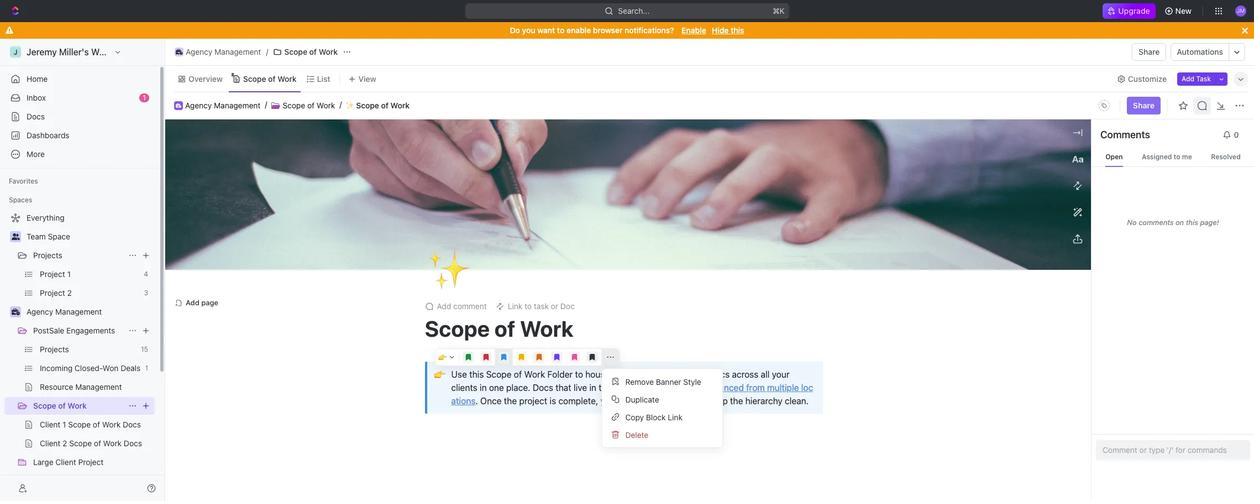 Task type: describe. For each thing, give the bounding box(es) containing it.
0 button
[[1219, 126, 1247, 144]]

view button
[[344, 66, 380, 92]]

miller's
[[59, 47, 89, 57]]

browser
[[593, 25, 623, 35]]

postsale engagements
[[33, 326, 115, 335]]

jm
[[1238, 7, 1246, 14]]

doc
[[561, 301, 575, 311]]

of inside client 2 scope of work docs link
[[94, 439, 101, 448]]

the down house
[[599, 383, 612, 393]]

docs link
[[4, 108, 155, 126]]

1 all from the left
[[612, 369, 621, 379]]

your
[[772, 369, 790, 379]]

no comments on this page!
[[1128, 218, 1220, 226]]

team
[[27, 232, 46, 241]]

or
[[551, 301, 559, 311]]

customize button
[[1114, 71, 1171, 87]]

closed-
[[75, 363, 103, 373]]

3
[[144, 289, 148, 297]]

engagements
[[66, 326, 115, 335]]

duplicate button
[[607, 391, 719, 408]]

house
[[586, 369, 610, 379]]

0 vertical spatial agency management
[[186, 47, 261, 56]]

1 in from the left
[[480, 383, 487, 393]]

change cover button
[[763, 248, 827, 265]]

from
[[747, 383, 765, 393]]

more button
[[4, 145, 155, 163]]

more
[[27, 149, 45, 159]]

loc
[[802, 383, 814, 393]]

assigned
[[1143, 153, 1173, 161]]

comment
[[454, 301, 487, 311]]

page!
[[1201, 218, 1220, 226]]

copy block link button
[[607, 408, 719, 426]]

add task button
[[1178, 72, 1216, 85]]

delete button
[[607, 426, 719, 444]]

scope of work inside sidebar navigation
[[33, 401, 87, 410]]

jeremy miller's workspace, , element
[[10, 46, 21, 58]]

the up sidebar at the bottom
[[634, 369, 647, 379]]

docs down client 1 scope of work docs link
[[124, 439, 142, 448]]

0 horizontal spatial can
[[618, 396, 632, 406]]

cover
[[800, 252, 820, 261]]

page
[[201, 298, 218, 307]]

0 vertical spatial projects
[[33, 251, 62, 260]]

sidebar navigation
[[0, 39, 168, 501]]

place.
[[507, 383, 531, 393]]

scope of work down list link
[[283, 100, 335, 110]]

add for add comment
[[437, 301, 451, 311]]

be
[[663, 383, 673, 393]]

15
[[141, 345, 148, 353]]

deals
[[121, 363, 141, 373]]

favorites button
[[4, 175, 42, 188]]

⌘k
[[773, 6, 785, 15]]

docs up client 2 scope of work docs link
[[123, 420, 141, 429]]

1 vertical spatial agency
[[185, 100, 212, 110]]

4
[[144, 270, 148, 278]]

reposition
[[717, 252, 756, 261]]

. once the project is complete, you can archive the doc to keep the hierarchy clean.
[[476, 396, 809, 406]]

1 vertical spatial agency management link
[[185, 100, 261, 110]]

project 2 link
[[40, 284, 140, 302]]

ations
[[452, 396, 476, 406]]

easily
[[676, 383, 698, 393]]

me
[[1183, 153, 1193, 161]]

reposition button
[[711, 248, 763, 265]]

large client project
[[33, 457, 104, 467]]

management left /
[[215, 47, 261, 56]]

to inside dropdown button
[[525, 301, 532, 311]]

do you want to enable browser notifications? enable hide this
[[510, 25, 745, 35]]

business time image
[[11, 309, 20, 315]]

link inside dropdown button
[[508, 301, 523, 311]]

add page
[[186, 298, 218, 307]]

easily referenced from multiple loc ations link
[[452, 383, 814, 406]]

spaces
[[9, 196, 32, 204]]

link to task or doc button
[[491, 299, 579, 314]]

view button
[[344, 71, 380, 87]]

tree inside sidebar navigation
[[4, 209, 155, 501]]

client for client 2 scope of work docs
[[40, 439, 60, 448]]

project for project 1
[[40, 269, 65, 279]]

upgrade
[[1119, 6, 1151, 15]]

automations
[[1178, 47, 1224, 56]]

scope of work link down /
[[241, 71, 297, 87]]

management down overview
[[214, 100, 261, 110]]

do
[[510, 25, 520, 35]]

jeremy
[[27, 47, 57, 57]]

search...
[[618, 6, 650, 15]]

client 2 scope of work docs link
[[40, 435, 153, 452]]

j
[[13, 48, 17, 56]]

incoming closed-won deals 1
[[40, 363, 148, 373]]

2 for client
[[63, 439, 67, 448]]

live
[[574, 383, 587, 393]]

block
[[646, 412, 666, 422]]

dropdown menu image
[[1096, 97, 1114, 114]]

on
[[1176, 218, 1185, 226]]

change cover button
[[763, 248, 827, 265]]

remove banner style
[[626, 377, 702, 386]]

incoming
[[40, 363, 73, 373]]

multiple
[[768, 383, 799, 393]]

resource management
[[40, 382, 122, 392]]

0 vertical spatial 👉
[[439, 353, 447, 362]]

keep
[[709, 396, 728, 406]]

banner
[[656, 377, 682, 386]]

1 vertical spatial business time image
[[176, 103, 181, 108]]

to right the doc
[[698, 396, 706, 406]]

1 inside incoming closed-won deals 1
[[145, 364, 148, 372]]

inbox
[[27, 93, 46, 102]]

0 vertical spatial agency management link
[[172, 45, 264, 59]]

home link
[[4, 70, 155, 88]]

new button
[[1161, 2, 1199, 20]]

1 vertical spatial agency management
[[185, 100, 261, 110]]

customize
[[1129, 74, 1167, 83]]

scope of work down comment
[[425, 315, 574, 341]]



Task type: locate. For each thing, give the bounding box(es) containing it.
this right hide
[[731, 25, 745, 35]]

2 vertical spatial agency management link
[[27, 303, 153, 321]]

scope of work link down list link
[[283, 100, 335, 110]]

task
[[534, 301, 549, 311]]

1 inside client 1 scope of work docs link
[[63, 420, 66, 429]]

all
[[612, 369, 621, 379], [761, 369, 770, 379]]

agency management link down overview
[[185, 100, 261, 110]]

0 vertical spatial link
[[508, 301, 523, 311]]

project
[[519, 396, 548, 406]]

project 1 link
[[40, 265, 140, 283]]

link left the task
[[508, 301, 523, 311]]

to inside use this scope of work folder to house all of the scope of work docs across all your clients in one place. docs that live in the sidebar can be
[[575, 369, 583, 379]]

home
[[27, 74, 48, 84]]

across
[[732, 369, 759, 379]]

that
[[556, 383, 572, 393]]

project down project 1
[[40, 288, 65, 298]]

this right on
[[1187, 218, 1199, 226]]

scope of work down resource
[[33, 401, 87, 410]]

1 horizontal spatial ✨
[[427, 243, 471, 295]]

agency management link
[[172, 45, 264, 59], [185, 100, 261, 110], [27, 303, 153, 321]]

comments
[[1139, 218, 1174, 226]]

business time image
[[176, 49, 183, 55], [176, 103, 181, 108]]

agency management
[[186, 47, 261, 56], [185, 100, 261, 110], [27, 307, 102, 316]]

add
[[1182, 74, 1195, 83], [186, 298, 200, 307], [437, 301, 451, 311]]

0 horizontal spatial add
[[186, 298, 200, 307]]

clean.
[[785, 396, 809, 406]]

0 horizontal spatial all
[[612, 369, 621, 379]]

overview link
[[186, 71, 223, 87]]

to up live
[[575, 369, 583, 379]]

👉 left use
[[434, 368, 446, 380]]

resource management link
[[40, 378, 153, 396]]

1 horizontal spatial can
[[646, 383, 661, 393]]

favorites
[[9, 177, 38, 185]]

1 vertical spatial 2
[[63, 439, 67, 448]]

✨ for ✨ scope of work
[[346, 101, 355, 110]]

client 1 scope of work docs
[[40, 420, 141, 429]]

scope of work link
[[271, 45, 341, 59], [241, 71, 297, 87], [283, 100, 335, 110], [33, 397, 124, 415]]

resolved
[[1212, 153, 1241, 161]]

2 vertical spatial project
[[78, 457, 104, 467]]

0 vertical spatial project
[[40, 269, 65, 279]]

one
[[489, 383, 504, 393]]

of
[[310, 47, 317, 56], [268, 74, 276, 83], [307, 100, 315, 110], [381, 100, 389, 110], [495, 315, 516, 341], [514, 369, 522, 379], [624, 369, 632, 379], [677, 369, 685, 379], [58, 401, 66, 410], [93, 420, 100, 429], [94, 439, 101, 448]]

add left task
[[1182, 74, 1195, 83]]

✨ down view dropdown button
[[346, 101, 355, 110]]

agency down overview link
[[185, 100, 212, 110]]

👉 down add comment
[[439, 353, 447, 362]]

enable
[[682, 25, 707, 35]]

1 vertical spatial you
[[601, 396, 615, 406]]

0 vertical spatial 2
[[67, 288, 72, 298]]

1 horizontal spatial link
[[668, 412, 683, 422]]

enable
[[567, 25, 591, 35]]

1 inside project 1 link
[[67, 269, 71, 279]]

projects up incoming
[[40, 345, 69, 354]]

0 vertical spatial ✨
[[346, 101, 355, 110]]

overview
[[189, 74, 223, 83]]

project 1
[[40, 269, 71, 279]]

list link
[[315, 71, 330, 87]]

client right large
[[56, 457, 76, 467]]

2 horizontal spatial this
[[1187, 218, 1199, 226]]

2 vertical spatial this
[[470, 369, 484, 379]]

work inside client 1 scope of work docs link
[[102, 420, 121, 429]]

copy block link
[[626, 412, 683, 422]]

management down incoming closed-won deals 1
[[75, 382, 122, 392]]

list
[[317, 74, 330, 83]]

share inside button
[[1139, 47, 1160, 56]]

docs up project
[[533, 383, 554, 393]]

agency management inside sidebar navigation
[[27, 307, 102, 316]]

the down place.
[[504, 396, 517, 406]]

all up sidebar at the bottom
[[612, 369, 621, 379]]

you right do
[[522, 25, 536, 35]]

work
[[319, 47, 338, 56], [278, 74, 297, 83], [317, 100, 335, 110], [391, 100, 410, 110], [520, 315, 574, 341], [525, 369, 545, 379], [687, 369, 708, 379], [68, 401, 87, 410], [102, 420, 121, 429], [103, 439, 122, 448]]

archive the doc link
[[635, 396, 696, 406]]

can inside use this scope of work folder to house all of the scope of work docs across all your clients in one place. docs that live in the sidebar can be
[[646, 383, 661, 393]]

1 vertical spatial 👉
[[434, 368, 446, 380]]

space
[[48, 232, 70, 241]]

project up project 2
[[40, 269, 65, 279]]

add inside button
[[1182, 74, 1195, 83]]

can up archive
[[646, 383, 661, 393]]

add left comment
[[437, 301, 451, 311]]

change cover
[[770, 252, 820, 261]]

change
[[770, 252, 798, 261]]

user group image
[[11, 233, 20, 240]]

client for client 1 scope of work docs
[[40, 420, 60, 429]]

1 horizontal spatial in
[[590, 383, 597, 393]]

client 1 scope of work docs link
[[40, 416, 153, 434]]

2 horizontal spatial add
[[1182, 74, 1195, 83]]

can down sidebar at the bottom
[[618, 396, 632, 406]]

0 horizontal spatial in
[[480, 383, 487, 393]]

the down be
[[666, 396, 679, 406]]

1 horizontal spatial you
[[601, 396, 615, 406]]

doc
[[681, 396, 696, 406]]

2 down project 1
[[67, 288, 72, 298]]

0 horizontal spatial link
[[508, 301, 523, 311]]

jeremy miller's workspace
[[27, 47, 137, 57]]

agency management down project 2
[[27, 307, 102, 316]]

agency management up overview
[[186, 47, 261, 56]]

this inside use this scope of work folder to house all of the scope of work docs across all your clients in one place. docs that live in the sidebar can be
[[470, 369, 484, 379]]

the
[[634, 369, 647, 379], [599, 383, 612, 393], [504, 396, 517, 406], [666, 396, 679, 406], [731, 396, 743, 406]]

projects link down team space link
[[33, 247, 124, 264]]

client down resource
[[40, 420, 60, 429]]

hide
[[712, 25, 729, 35]]

share button
[[1133, 43, 1167, 61]]

1 vertical spatial can
[[618, 396, 632, 406]]

large
[[33, 457, 53, 467]]

1 horizontal spatial this
[[731, 25, 745, 35]]

won
[[103, 363, 119, 373]]

agency management link up overview
[[172, 45, 264, 59]]

0 vertical spatial projects link
[[33, 247, 124, 264]]

0 vertical spatial you
[[522, 25, 536, 35]]

everything
[[27, 213, 65, 222]]

add for add page
[[186, 298, 200, 307]]

share up customize at top
[[1139, 47, 1160, 56]]

sidebar
[[614, 383, 644, 393]]

open
[[1106, 153, 1124, 161]]

0 vertical spatial this
[[731, 25, 745, 35]]

projects link up "closed-"
[[40, 341, 137, 358]]

in left the one
[[480, 383, 487, 393]]

2 vertical spatial agency
[[27, 307, 53, 316]]

project
[[40, 269, 65, 279], [40, 288, 65, 298], [78, 457, 104, 467]]

tree containing everything
[[4, 209, 155, 501]]

2 vertical spatial client
[[56, 457, 76, 467]]

add left page
[[186, 298, 200, 307]]

business time image inside "agency management" link
[[176, 49, 183, 55]]

1 vertical spatial projects link
[[40, 341, 137, 358]]

0 horizontal spatial this
[[470, 369, 484, 379]]

0 horizontal spatial you
[[522, 25, 536, 35]]

.
[[476, 396, 478, 406]]

client 2 scope of work docs
[[40, 439, 142, 448]]

1 vertical spatial projects
[[40, 345, 69, 354]]

automations button
[[1172, 44, 1229, 60]]

0 horizontal spatial ✨
[[346, 101, 355, 110]]

0 vertical spatial client
[[40, 420, 60, 429]]

scope of work down /
[[243, 74, 297, 83]]

to right want
[[557, 25, 565, 35]]

1 vertical spatial ✨
[[427, 243, 471, 295]]

the right keep
[[731, 396, 743, 406]]

all left 'your'
[[761, 369, 770, 379]]

notifications?
[[625, 25, 674, 35]]

remove
[[626, 377, 654, 386]]

link
[[508, 301, 523, 311], [668, 412, 683, 422]]

2 all from the left
[[761, 369, 770, 379]]

agency inside sidebar navigation
[[27, 307, 53, 316]]

✨ for ✨
[[427, 243, 471, 295]]

management up postsale engagements 'link'
[[55, 307, 102, 316]]

link to task or doc
[[508, 301, 575, 311]]

0 vertical spatial business time image
[[176, 49, 183, 55]]

agency up the postsale
[[27, 307, 53, 316]]

add task
[[1182, 74, 1212, 83]]

1 vertical spatial link
[[668, 412, 683, 422]]

1 vertical spatial this
[[1187, 218, 1199, 226]]

postsale
[[33, 326, 64, 335]]

docs inside use this scope of work folder to house all of the scope of work docs across all your clients in one place. docs that live in the sidebar can be
[[533, 383, 554, 393]]

project 2
[[40, 288, 72, 298]]

agency management link up engagements
[[27, 303, 153, 321]]

view
[[359, 74, 376, 83]]

add for add task
[[1182, 74, 1195, 83]]

you down use this scope of work folder to house all of the scope of work docs across all your clients in one place. docs that live in the sidebar can be
[[601, 396, 615, 406]]

project down client 2 scope of work docs
[[78, 457, 104, 467]]

1 horizontal spatial add
[[437, 301, 451, 311]]

0 vertical spatial can
[[646, 383, 661, 393]]

projects
[[33, 251, 62, 260], [40, 345, 69, 354]]

2 for project
[[67, 288, 72, 298]]

to left the task
[[525, 301, 532, 311]]

1 vertical spatial share
[[1134, 101, 1155, 110]]

archive
[[635, 396, 663, 406]]

projects link
[[33, 247, 124, 264], [40, 341, 137, 358]]

in right live
[[590, 383, 597, 393]]

upgrade link
[[1103, 3, 1156, 19]]

scope of work up list link
[[284, 47, 338, 56]]

docs down inbox
[[27, 112, 45, 121]]

tree
[[4, 209, 155, 501]]

0 vertical spatial share
[[1139, 47, 1160, 56]]

agency up overview
[[186, 47, 213, 56]]

scope of work link up list link
[[271, 45, 341, 59]]

link down archive the doc link
[[668, 412, 683, 422]]

2 vertical spatial agency management
[[27, 307, 102, 316]]

project for project 2
[[40, 288, 65, 298]]

scope of work link down resource management
[[33, 397, 124, 415]]

✨ up add comment
[[427, 243, 471, 295]]

1 horizontal spatial all
[[761, 369, 770, 379]]

work inside client 2 scope of work docs link
[[103, 439, 122, 448]]

0 vertical spatial agency
[[186, 47, 213, 56]]

of inside client 1 scope of work docs link
[[93, 420, 100, 429]]

client up large
[[40, 439, 60, 448]]

comments
[[1101, 129, 1151, 140]]

this right use
[[470, 369, 484, 379]]

link inside button
[[668, 412, 683, 422]]

1 vertical spatial client
[[40, 439, 60, 448]]

agency management down overview
[[185, 100, 261, 110]]

add comment
[[437, 301, 487, 311]]

referenced
[[701, 383, 744, 393]]

✨ inside the ✨ scope of work
[[346, 101, 355, 110]]

2 up large client project
[[63, 439, 67, 448]]

delete
[[626, 430, 649, 439]]

0
[[1235, 130, 1240, 139]]

projects down "team space"
[[33, 251, 62, 260]]

docs
[[27, 112, 45, 121], [533, 383, 554, 393], [123, 420, 141, 429], [124, 439, 142, 448]]

team space link
[[27, 228, 153, 246]]

2 in from the left
[[590, 383, 597, 393]]

share down customize button
[[1134, 101, 1155, 110]]

in
[[480, 383, 487, 393], [590, 383, 597, 393]]

1 vertical spatial project
[[40, 288, 65, 298]]

to left me
[[1174, 153, 1181, 161]]

new
[[1176, 6, 1192, 15]]



Task type: vqa. For each thing, say whether or not it's contained in the screenshot.


